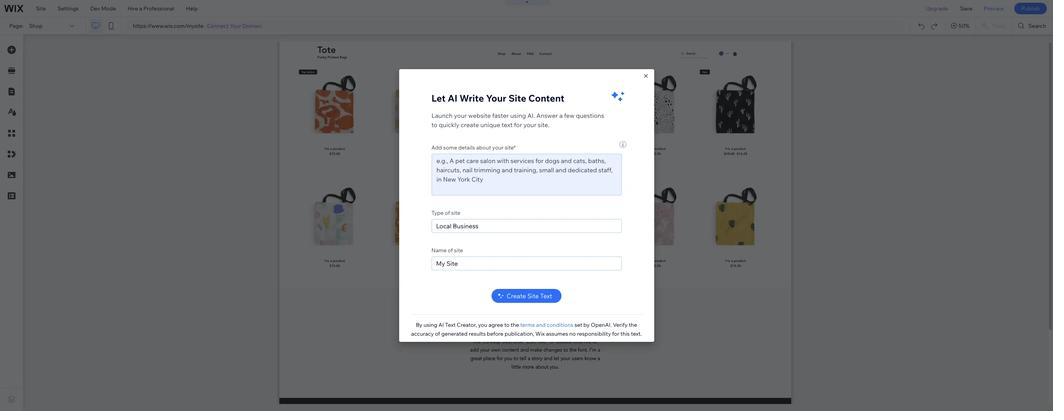 Task type: describe. For each thing, give the bounding box(es) containing it.
by
[[584, 322, 590, 329]]

text.
[[631, 331, 642, 338]]

tools button
[[976, 17, 1013, 34]]

for for this
[[613, 331, 620, 338]]

responsibility
[[577, 331, 611, 338]]

about
[[477, 144, 491, 151]]

dev
[[90, 5, 100, 12]]

create
[[507, 292, 526, 300]]

terms and conditions button
[[521, 322, 574, 329]]

this
[[621, 331, 630, 338]]

save
[[961, 5, 973, 12]]

publish button
[[1015, 3, 1048, 14]]

verify
[[613, 322, 628, 329]]

agree
[[489, 322, 503, 329]]

site*
[[505, 144, 516, 151]]

Fluffy Tails text field
[[432, 257, 622, 271]]

e.g., A pet care salon with services for dogs and cats, baths, haircuts, nail trimming and training, small and dedicated staff, in New York City text field
[[432, 154, 622, 196]]

site for type of site
[[451, 210, 461, 217]]

connect
[[207, 22, 229, 29]]

publication,
[[505, 331, 535, 338]]

using inside launch your website faster using ai. answer a few questions to quickly create unique text for your site.
[[511, 112, 526, 119]]

0 vertical spatial a
[[139, 5, 142, 12]]

terms
[[521, 322, 535, 329]]

professional
[[143, 5, 174, 12]]

answer
[[537, 112, 558, 119]]

few
[[564, 112, 575, 119]]

no
[[570, 331, 576, 338]]

of for name
[[448, 247, 453, 254]]

and
[[536, 322, 546, 329]]

by using ai text creator, you agree to the terms and conditions
[[416, 322, 574, 329]]

site inside button
[[528, 292, 539, 300]]

website
[[469, 112, 491, 119]]

let
[[432, 92, 446, 104]]

unique
[[481, 121, 501, 129]]

shop
[[29, 22, 43, 29]]

conditions
[[547, 322, 574, 329]]

content
[[529, 92, 565, 104]]

some
[[443, 144, 457, 151]]

type of site
[[432, 210, 461, 217]]

creator,
[[457, 322, 477, 329]]

preview button
[[979, 0, 1010, 17]]

50% button
[[947, 17, 976, 34]]

2 horizontal spatial your
[[524, 121, 537, 129]]

the inside set by openai. verify the accuracy of generated results before publication, wix assumes no responsibility for this text.
[[629, 322, 638, 329]]

1 horizontal spatial your
[[493, 144, 504, 151]]

dev mode
[[90, 5, 116, 12]]

text
[[502, 121, 513, 129]]

write
[[460, 92, 484, 104]]

0 horizontal spatial using
[[424, 322, 438, 329]]

before
[[487, 331, 504, 338]]

set by openai. verify the accuracy of generated results before publication, wix assumes no responsibility for this text.
[[411, 322, 642, 338]]

add some details about your site*
[[432, 144, 516, 151]]

wix
[[536, 331, 545, 338]]

a inside launch your website faster using ai. answer a few questions to quickly create unique text for your site.
[[560, 112, 563, 119]]

to inside launch your website faster using ai. answer a few questions to quickly create unique text for your site.
[[432, 121, 438, 129]]

0 vertical spatial your
[[230, 22, 241, 29]]

search
[[1029, 22, 1047, 29]]

type
[[432, 210, 444, 217]]



Task type: locate. For each thing, give the bounding box(es) containing it.
preview
[[985, 5, 1005, 12]]

1 the from the left
[[511, 322, 519, 329]]

help
[[186, 5, 198, 12]]

create
[[461, 121, 479, 129]]

0 horizontal spatial a
[[139, 5, 142, 12]]

your up faster
[[486, 92, 507, 104]]

let ai write your site content
[[432, 92, 565, 104]]

site right name
[[454, 247, 463, 254]]

site
[[451, 210, 461, 217], [454, 247, 463, 254]]

of right accuracy
[[435, 331, 440, 338]]

1 vertical spatial for
[[613, 331, 620, 338]]

1 vertical spatial site
[[509, 92, 527, 104]]

2 vertical spatial of
[[435, 331, 440, 338]]

upgrade
[[927, 5, 949, 12]]

1 horizontal spatial text
[[541, 292, 553, 300]]

0 vertical spatial to
[[432, 121, 438, 129]]

by
[[416, 322, 423, 329]]

ai
[[448, 92, 458, 104], [439, 322, 444, 329]]

1 horizontal spatial ai
[[448, 92, 458, 104]]

tools
[[992, 22, 1006, 29]]

ai.
[[528, 112, 535, 119]]

2 vertical spatial your
[[493, 144, 504, 151]]

to right agree
[[505, 322, 510, 329]]

for inside launch your website faster using ai. answer a few questions to quickly create unique text for your site.
[[514, 121, 522, 129]]

generated
[[442, 331, 468, 338]]

name
[[432, 247, 447, 254]]

your left site*
[[493, 144, 504, 151]]

0 vertical spatial text
[[541, 292, 553, 300]]

settings
[[58, 5, 79, 12]]

you
[[478, 322, 488, 329]]

accuracy
[[411, 331, 434, 338]]

launch your website faster using ai. answer a few questions to quickly create unique text for your site.
[[432, 112, 605, 129]]

search button
[[1013, 17, 1054, 34]]

1 horizontal spatial to
[[505, 322, 510, 329]]

the up publication,
[[511, 322, 519, 329]]

site right type
[[451, 210, 461, 217]]

openai.
[[591, 322, 612, 329]]

site for name of site
[[454, 247, 463, 254]]

1 horizontal spatial the
[[629, 322, 638, 329]]

of right type
[[445, 210, 450, 217]]

of inside set by openai. verify the accuracy of generated results before publication, wix assumes no responsibility for this text.
[[435, 331, 440, 338]]

https://www.wix.com/mysite
[[133, 22, 204, 29]]

quickly
[[439, 121, 460, 129]]

for inside set by openai. verify the accuracy of generated results before publication, wix assumes no responsibility for this text.
[[613, 331, 620, 338]]

text up the terms and conditions button
[[541, 292, 553, 300]]

0 vertical spatial using
[[511, 112, 526, 119]]

1 vertical spatial of
[[448, 247, 453, 254]]

site up launch your website faster using ai. answer a few questions to quickly create unique text for your site.
[[509, 92, 527, 104]]

https://www.wix.com/mysite connect your domain
[[133, 22, 262, 29]]

1 horizontal spatial for
[[613, 331, 620, 338]]

text
[[541, 292, 553, 300], [445, 322, 456, 329]]

of
[[445, 210, 450, 217], [448, 247, 453, 254], [435, 331, 440, 338]]

your left domain
[[230, 22, 241, 29]]

create site text button
[[492, 289, 562, 303]]

hire a professional
[[128, 5, 174, 12]]

your up create
[[454, 112, 467, 119]]

text inside button
[[541, 292, 553, 300]]

1 vertical spatial text
[[445, 322, 456, 329]]

for for your
[[514, 121, 522, 129]]

0 vertical spatial site
[[36, 5, 46, 12]]

1 vertical spatial your
[[524, 121, 537, 129]]

save button
[[955, 0, 979, 17]]

Pet Care Provider text field
[[432, 219, 622, 233]]

questions
[[576, 112, 605, 119]]

0 horizontal spatial your
[[230, 22, 241, 29]]

a left few at the top of page
[[560, 112, 563, 119]]

0 vertical spatial for
[[514, 121, 522, 129]]

site right create
[[528, 292, 539, 300]]

50%
[[959, 22, 970, 29]]

mode
[[101, 5, 116, 12]]

1 horizontal spatial using
[[511, 112, 526, 119]]

site.
[[538, 121, 550, 129]]

to
[[432, 121, 438, 129], [505, 322, 510, 329]]

0 vertical spatial site
[[451, 210, 461, 217]]

ai up "generated"
[[439, 322, 444, 329]]

0 horizontal spatial your
[[454, 112, 467, 119]]

launch
[[432, 112, 453, 119]]

site
[[36, 5, 46, 12], [509, 92, 527, 104], [528, 292, 539, 300]]

0 horizontal spatial text
[[445, 322, 456, 329]]

your down ai.
[[524, 121, 537, 129]]

of for type
[[445, 210, 450, 217]]

using right by
[[424, 322, 438, 329]]

0 vertical spatial your
[[454, 112, 467, 119]]

the
[[511, 322, 519, 329], [629, 322, 638, 329]]

0 horizontal spatial the
[[511, 322, 519, 329]]

of right name
[[448, 247, 453, 254]]

1 horizontal spatial a
[[560, 112, 563, 119]]

0 horizontal spatial to
[[432, 121, 438, 129]]

the up 'text.'
[[629, 322, 638, 329]]

2 the from the left
[[629, 322, 638, 329]]

1 vertical spatial your
[[486, 92, 507, 104]]

for right text
[[514, 121, 522, 129]]

assumes
[[546, 331, 569, 338]]

domain
[[242, 22, 262, 29]]

using
[[511, 112, 526, 119], [424, 322, 438, 329]]

a
[[139, 5, 142, 12], [560, 112, 563, 119]]

0 horizontal spatial for
[[514, 121, 522, 129]]

your
[[230, 22, 241, 29], [486, 92, 507, 104]]

ai right let
[[448, 92, 458, 104]]

1 vertical spatial to
[[505, 322, 510, 329]]

site up 'shop'
[[36, 5, 46, 12]]

create site text
[[507, 292, 553, 300]]

1 horizontal spatial site
[[509, 92, 527, 104]]

0 vertical spatial ai
[[448, 92, 458, 104]]

1 vertical spatial site
[[454, 247, 463, 254]]

text up "generated"
[[445, 322, 456, 329]]

faster
[[493, 112, 509, 119]]

0 horizontal spatial site
[[36, 5, 46, 12]]

a right 'hire'
[[139, 5, 142, 12]]

to down launch
[[432, 121, 438, 129]]

2 horizontal spatial site
[[528, 292, 539, 300]]

1 horizontal spatial your
[[486, 92, 507, 104]]

1 vertical spatial ai
[[439, 322, 444, 329]]

results
[[469, 331, 486, 338]]

publish
[[1022, 5, 1041, 12]]

for
[[514, 121, 522, 129], [613, 331, 620, 338]]

1 vertical spatial using
[[424, 322, 438, 329]]

hire
[[128, 5, 138, 12]]

details
[[459, 144, 475, 151]]

1 vertical spatial a
[[560, 112, 563, 119]]

0 vertical spatial of
[[445, 210, 450, 217]]

for left this
[[613, 331, 620, 338]]

your
[[454, 112, 467, 119], [524, 121, 537, 129], [493, 144, 504, 151]]

2 vertical spatial site
[[528, 292, 539, 300]]

0 horizontal spatial ai
[[439, 322, 444, 329]]

using left ai.
[[511, 112, 526, 119]]

add
[[432, 144, 442, 151]]

name of site
[[432, 247, 463, 254]]

set
[[575, 322, 583, 329]]



Task type: vqa. For each thing, say whether or not it's contained in the screenshot.
responsibility at the right of page
yes



